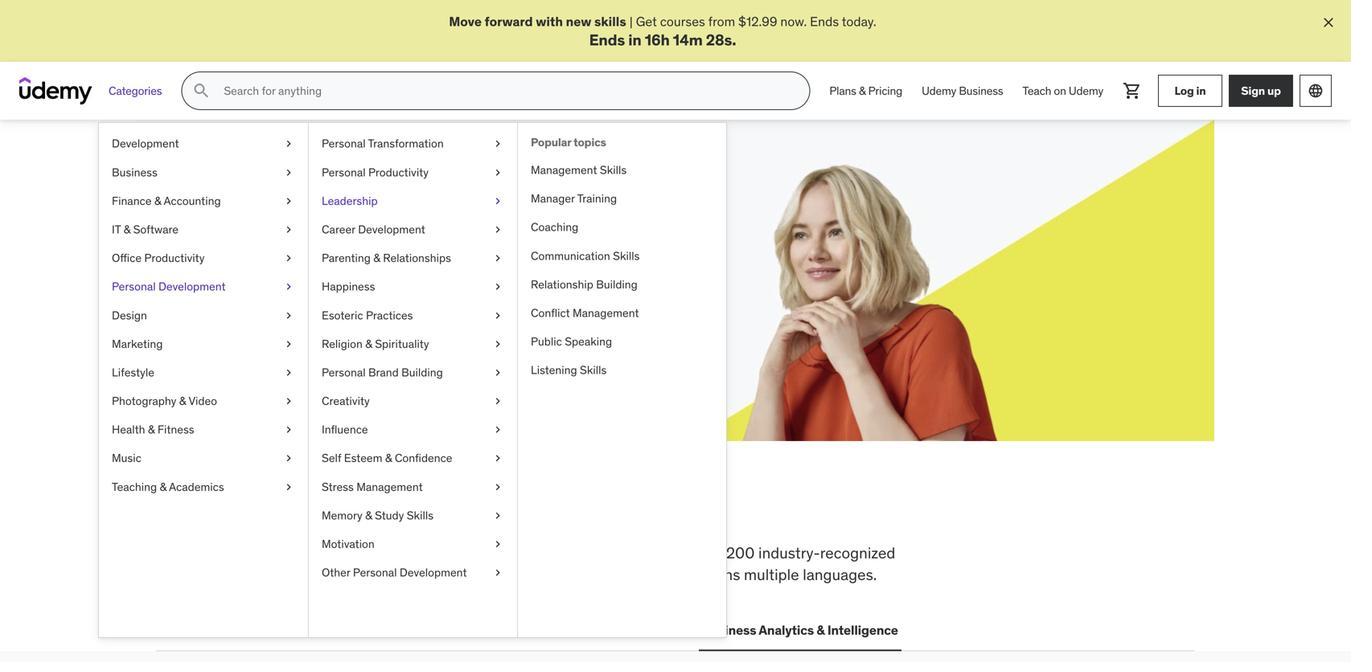 Task type: locate. For each thing, give the bounding box(es) containing it.
teach on udemy
[[1023, 84, 1104, 98]]

ends right now.
[[810, 13, 839, 30]]

relationship building link
[[518, 271, 726, 299]]

xsmall image
[[282, 165, 295, 181], [282, 193, 295, 209], [492, 193, 504, 209], [492, 222, 504, 238], [282, 251, 295, 266], [492, 251, 504, 266], [492, 308, 504, 324], [492, 365, 504, 381], [492, 394, 504, 410], [492, 422, 504, 438], [282, 451, 295, 467], [492, 537, 504, 553], [492, 566, 504, 581]]

productivity
[[368, 165, 429, 180], [144, 251, 205, 266]]

personal for personal brand building
[[322, 366, 366, 380]]

lifestyle link
[[99, 359, 308, 387]]

business inside button
[[702, 623, 757, 639]]

for for workplace
[[671, 544, 690, 563]]

happiness
[[322, 280, 375, 294]]

management for conflict management
[[573, 306, 639, 321]]

xsmall image inside 'other personal development' link
[[492, 566, 504, 581]]

today. down career
[[318, 248, 353, 264]]

xsmall image for personal transformation
[[492, 136, 504, 152]]

0 vertical spatial management
[[531, 163, 597, 177]]

0 vertical spatial leadership
[[322, 194, 378, 208]]

esoteric practices link
[[309, 301, 517, 330]]

1 vertical spatial management
[[573, 306, 639, 321]]

xsmall image inside personal productivity link
[[492, 165, 504, 181]]

creativity
[[322, 394, 370, 409]]

xsmall image inside photography & video link
[[282, 394, 295, 410]]

2 vertical spatial for
[[671, 544, 690, 563]]

xsmall image for parenting & relationships
[[492, 251, 504, 266]]

1 horizontal spatial for
[[422, 230, 437, 246]]

today.
[[842, 13, 877, 30], [318, 248, 353, 264]]

xsmall image for business
[[282, 165, 295, 181]]

1 horizontal spatial it
[[289, 623, 300, 639]]

personal down religion
[[322, 366, 366, 380]]

xsmall image inside stress management link
[[492, 480, 504, 496]]

xsmall image for career development
[[492, 222, 504, 238]]

xsmall image inside office productivity link
[[282, 251, 295, 266]]

skills left |
[[594, 13, 626, 30]]

personal transformation
[[322, 137, 444, 151]]

xsmall image for teaching & academics
[[282, 480, 295, 496]]

productivity down the transformation
[[368, 165, 429, 180]]

ends
[[810, 13, 839, 30], [589, 30, 625, 49]]

xsmall image for personal productivity
[[492, 165, 504, 181]]

0 horizontal spatial today.
[[318, 248, 353, 264]]

0 horizontal spatial business
[[112, 165, 158, 180]]

creativity link
[[309, 387, 517, 416]]

2 horizontal spatial for
[[671, 544, 690, 563]]

your up a
[[333, 190, 392, 223]]

productivity for personal productivity
[[368, 165, 429, 180]]

conflict
[[531, 306, 570, 321]]

with left new
[[536, 13, 563, 30]]

it
[[112, 222, 121, 237], [289, 623, 300, 639]]

xsmall image for religion & spirituality
[[492, 337, 504, 352]]

it for it & software
[[112, 222, 121, 237]]

spirituality
[[375, 337, 429, 351]]

study
[[375, 509, 404, 523]]

1 vertical spatial business
[[112, 165, 158, 180]]

productivity up personal development
[[144, 251, 205, 266]]

skills inside the skills for your future expand your potential with a course for as little as $12.99. sale ends today.
[[214, 190, 286, 223]]

health & fitness link
[[99, 416, 308, 445]]

skills up supports
[[344, 544, 378, 563]]

health
[[112, 423, 145, 437]]

xsmall image inside influence link
[[492, 422, 504, 438]]

1 vertical spatial your
[[260, 230, 285, 246]]

xsmall image for photography & video
[[282, 394, 295, 410]]

as right little
[[485, 230, 498, 246]]

0 vertical spatial your
[[333, 190, 392, 223]]

leadership up career
[[322, 194, 378, 208]]

0 vertical spatial in
[[628, 30, 642, 49]]

with inside the skills for your future expand your potential with a course for as little as $12.99. sale ends today.
[[342, 230, 367, 246]]

& left video
[[179, 394, 186, 409]]

stress management link
[[309, 473, 517, 502]]

business down the spans
[[702, 623, 757, 639]]

xsmall image
[[282, 136, 295, 152], [492, 136, 504, 152], [492, 165, 504, 181], [282, 222, 295, 238], [282, 279, 295, 295], [492, 279, 504, 295], [282, 308, 295, 324], [282, 337, 295, 352], [492, 337, 504, 352], [282, 365, 295, 381], [282, 394, 295, 410], [282, 422, 295, 438], [492, 451, 504, 467], [282, 480, 295, 496], [492, 480, 504, 496], [492, 508, 504, 524]]

xsmall image for other personal development
[[492, 566, 504, 581]]

& for religion & spirituality
[[365, 337, 372, 351]]

finance
[[112, 194, 152, 208]]

skills for management skills
[[600, 163, 627, 177]]

2 vertical spatial management
[[357, 480, 423, 495]]

udemy image
[[19, 77, 93, 105]]

& right plans
[[859, 84, 866, 98]]

music
[[112, 452, 141, 466]]

xsmall image inside creativity link
[[492, 394, 504, 410]]

& for photography & video
[[179, 394, 186, 409]]

xsmall image for motivation
[[492, 537, 504, 553]]

& for memory & study skills
[[365, 509, 372, 523]]

with left a
[[342, 230, 367, 246]]

communication inside leadership element
[[531, 249, 610, 263]]

0 vertical spatial productivity
[[368, 165, 429, 180]]

it up office
[[112, 222, 121, 237]]

xsmall image inside music "link"
[[282, 451, 295, 467]]

xsmall image for it & software
[[282, 222, 295, 238]]

xsmall image for personal development
[[282, 279, 295, 295]]

skills inside move forward with new skills | get courses from $12.99 now. ends today. ends in 16h 14m 28s .
[[594, 13, 626, 30]]

data
[[489, 623, 518, 639]]

move
[[449, 13, 482, 30]]

1 horizontal spatial with
[[536, 13, 563, 30]]

xsmall image inside it & software link
[[282, 222, 295, 238]]

business up finance
[[112, 165, 158, 180]]

over
[[694, 544, 723, 563]]

xsmall image inside religion & spirituality link
[[492, 337, 504, 352]]

1 vertical spatial communication
[[587, 623, 683, 639]]

1 vertical spatial for
[[422, 230, 437, 246]]

xsmall image inside teaching & academics link
[[282, 480, 295, 496]]

plans & pricing
[[830, 84, 903, 98]]

xsmall image inside self esteem & confidence link
[[492, 451, 504, 467]]

skills
[[594, 13, 626, 30], [267, 491, 353, 533], [344, 544, 378, 563]]

ends down new
[[589, 30, 625, 49]]

influence
[[322, 423, 368, 437]]

personal brand building
[[322, 366, 443, 380]]

lifestyle
[[112, 366, 154, 380]]

management down relationship building link
[[573, 306, 639, 321]]

memory
[[322, 509, 363, 523]]

business left the teach
[[959, 84, 1004, 98]]

xsmall image inside personal development link
[[282, 279, 295, 295]]

spans
[[700, 565, 741, 585]]

manager
[[531, 192, 575, 206]]

udemy right on
[[1069, 84, 1104, 98]]

development inside button
[[189, 623, 270, 639]]

1 horizontal spatial leadership
[[403, 623, 470, 639]]

development up parenting & relationships
[[358, 222, 425, 237]]

leadership for leadership button
[[403, 623, 470, 639]]

xsmall image inside marketing "link"
[[282, 337, 295, 352]]

0 vertical spatial for
[[291, 190, 328, 223]]

1 as from the left
[[440, 230, 453, 246]]

it inside button
[[289, 623, 300, 639]]

& right finance
[[154, 194, 161, 208]]

& right teaching
[[160, 480, 167, 495]]

& right religion
[[365, 337, 372, 351]]

building down communication skills link at the top
[[596, 277, 638, 292]]

business for business analytics & intelligence
[[702, 623, 757, 639]]

& up office
[[124, 222, 130, 237]]

0 vertical spatial today.
[[842, 13, 877, 30]]

xsmall image inside career development link
[[492, 222, 504, 238]]

communication inside 'button'
[[587, 623, 683, 639]]

career
[[322, 222, 355, 237]]

2 horizontal spatial business
[[959, 84, 1004, 98]]

xsmall image inside the happiness link
[[492, 279, 504, 295]]

0 horizontal spatial udemy
[[922, 84, 957, 98]]

intelligence
[[828, 623, 898, 639]]

skills inside covering critical workplace skills to technical topics, including prep content for over 200 industry-recognized certifications, our catalog supports well-rounded professional development and spans multiple languages.
[[344, 544, 378, 563]]

2 horizontal spatial in
[[1197, 84, 1206, 98]]

photography & video
[[112, 394, 217, 409]]

0 horizontal spatial it
[[112, 222, 121, 237]]

video
[[189, 394, 217, 409]]

leadership inside button
[[403, 623, 470, 639]]

business analytics & intelligence
[[702, 623, 898, 639]]

1 vertical spatial with
[[342, 230, 367, 246]]

you
[[359, 491, 417, 533]]

recognized
[[820, 544, 896, 563]]

0 vertical spatial building
[[596, 277, 638, 292]]

0 horizontal spatial with
[[342, 230, 367, 246]]

pricing
[[869, 84, 903, 98]]

finance & accounting
[[112, 194, 221, 208]]

1 horizontal spatial business
[[702, 623, 757, 639]]

udemy business
[[922, 84, 1004, 98]]

photography & video link
[[99, 387, 308, 416]]

0 horizontal spatial productivity
[[144, 251, 205, 266]]

communication down development on the left
[[587, 623, 683, 639]]

skills
[[600, 163, 627, 177], [214, 190, 286, 223], [613, 249, 640, 263], [580, 363, 607, 378], [407, 509, 434, 523]]

potential
[[288, 230, 339, 246]]

0 horizontal spatial in
[[507, 491, 538, 533]]

for inside covering critical workplace skills to technical topics, including prep content for over 200 industry-recognized certifications, our catalog supports well-rounded professional development and spans multiple languages.
[[671, 544, 690, 563]]

xsmall image inside personal transformation link
[[492, 136, 504, 152]]

career development
[[322, 222, 425, 237]]

1 horizontal spatial building
[[596, 277, 638, 292]]

1 vertical spatial it
[[289, 623, 300, 639]]

confidence
[[395, 452, 453, 466]]

personal up design
[[112, 280, 156, 294]]

xsmall image inside "business" "link"
[[282, 165, 295, 181]]

esoteric
[[322, 308, 363, 323]]

personal down to
[[353, 566, 397, 581]]

xsmall image inside the development link
[[282, 136, 295, 152]]

well-
[[397, 565, 430, 585]]

personal
[[322, 137, 366, 151], [322, 165, 366, 180], [112, 280, 156, 294], [322, 366, 366, 380], [353, 566, 397, 581]]

0 vertical spatial communication
[[531, 249, 610, 263]]

management for stress management
[[357, 480, 423, 495]]

business inside "link"
[[112, 165, 158, 180]]

with inside move forward with new skills | get courses from $12.99 now. ends today. ends in 16h 14m 28s .
[[536, 13, 563, 30]]

1 vertical spatial productivity
[[144, 251, 205, 266]]

and
[[671, 565, 696, 585]]

public speaking link
[[518, 328, 726, 357]]

today. right now.
[[842, 13, 877, 30]]

xsmall image for lifestyle
[[282, 365, 295, 381]]

communication up relationship on the left of page
[[531, 249, 610, 263]]

close image
[[1321, 14, 1337, 31]]

1 horizontal spatial udemy
[[1069, 84, 1104, 98]]

building down religion & spirituality link
[[402, 366, 443, 380]]

including
[[514, 544, 576, 563]]

16h 14m 28s
[[645, 30, 732, 49]]

2 as from the left
[[485, 230, 498, 246]]

expand
[[214, 230, 257, 246]]

xsmall image inside motivation link
[[492, 537, 504, 553]]

1 vertical spatial skills
[[267, 491, 353, 533]]

xsmall image inside 'memory & study skills' link
[[492, 508, 504, 524]]

for up and
[[671, 544, 690, 563]]

1 horizontal spatial productivity
[[368, 165, 429, 180]]

management up study
[[357, 480, 423, 495]]

leadership button
[[400, 612, 473, 650]]

2 vertical spatial business
[[702, 623, 757, 639]]

for up relationships
[[422, 230, 437, 246]]

0 horizontal spatial leadership
[[322, 194, 378, 208]]

personal up personal productivity
[[322, 137, 366, 151]]

it certifications button
[[286, 612, 387, 650]]

xsmall image inside health & fitness link
[[282, 422, 295, 438]]

skills up workplace at left bottom
[[267, 491, 353, 533]]

xsmall image for design
[[282, 308, 295, 324]]

xsmall image inside personal brand building link
[[492, 365, 504, 381]]

it for it certifications
[[289, 623, 300, 639]]

skills for communication skills
[[613, 249, 640, 263]]

xsmall image for leadership
[[492, 193, 504, 209]]

topics
[[574, 135, 606, 150]]

one
[[544, 491, 602, 533]]

conflict management link
[[518, 299, 726, 328]]

skills down stress management link
[[407, 509, 434, 523]]

in down |
[[628, 30, 642, 49]]

& down a
[[373, 251, 380, 266]]

1 vertical spatial building
[[402, 366, 443, 380]]

your up sale
[[260, 230, 285, 246]]

shopping cart with 0 items image
[[1123, 81, 1142, 101]]

it left certifications
[[289, 623, 300, 639]]

0 vertical spatial skills
[[594, 13, 626, 30]]

development down office productivity link
[[158, 280, 226, 294]]

0 horizontal spatial building
[[402, 366, 443, 380]]

now.
[[781, 13, 807, 30]]

covering
[[156, 544, 217, 563]]

place
[[608, 491, 692, 533]]

& for plans & pricing
[[859, 84, 866, 98]]

1 horizontal spatial your
[[333, 190, 392, 223]]

& right 'analytics'
[[817, 623, 825, 639]]

xsmall image inside design "link"
[[282, 308, 295, 324]]

0 horizontal spatial your
[[260, 230, 285, 246]]

in right log
[[1197, 84, 1206, 98]]

0 vertical spatial it
[[112, 222, 121, 237]]

development right web
[[189, 623, 270, 639]]

skills down "coaching" link
[[613, 249, 640, 263]]

xsmall image inside lifestyle link
[[282, 365, 295, 381]]

& left study
[[365, 509, 372, 523]]

& right health
[[148, 423, 155, 437]]

other
[[322, 566, 350, 581]]

1 vertical spatial leadership
[[403, 623, 470, 639]]

management down 'popular topics'
[[531, 163, 597, 177]]

$12.99
[[739, 13, 778, 30]]

productivity for office productivity
[[144, 251, 205, 266]]

2 udemy from the left
[[1069, 84, 1104, 98]]

popular
[[531, 135, 571, 150]]

communication for communication
[[587, 623, 683, 639]]

udemy right "pricing"
[[922, 84, 957, 98]]

personal down personal transformation
[[322, 165, 366, 180]]

productivity inside office productivity link
[[144, 251, 205, 266]]

office
[[112, 251, 142, 266]]

supports
[[333, 565, 393, 585]]

productivity inside personal productivity link
[[368, 165, 429, 180]]

in up including
[[507, 491, 538, 533]]

1 horizontal spatial in
[[628, 30, 642, 49]]

leadership down rounded on the bottom left of the page
[[403, 623, 470, 639]]

religion & spirituality link
[[309, 330, 517, 359]]

analytics
[[759, 623, 814, 639]]

0 vertical spatial with
[[536, 13, 563, 30]]

covering critical workplace skills to technical topics, including prep content for over 200 industry-recognized certifications, our catalog supports well-rounded professional development and spans multiple languages.
[[156, 544, 896, 585]]

skills down speaking
[[580, 363, 607, 378]]

1 vertical spatial in
[[1197, 84, 1206, 98]]

skills up expand
[[214, 190, 286, 223]]

1 horizontal spatial as
[[485, 230, 498, 246]]

0 horizontal spatial as
[[440, 230, 453, 246]]

professional
[[491, 565, 574, 585]]

1 vertical spatial today.
[[318, 248, 353, 264]]

personal for personal development
[[112, 280, 156, 294]]

xsmall image inside finance & accounting link
[[282, 193, 295, 209]]

skills up manager training link
[[600, 163, 627, 177]]

communication for communication skills
[[531, 249, 610, 263]]

xsmall image for personal brand building
[[492, 365, 504, 381]]

log in link
[[1158, 75, 1223, 107]]

on
[[1054, 84, 1067, 98]]

200
[[726, 544, 755, 563]]

2 vertical spatial skills
[[344, 544, 378, 563]]

udemy
[[922, 84, 957, 98], [1069, 84, 1104, 98]]

xsmall image inside esoteric practices link
[[492, 308, 504, 324]]

for for your
[[422, 230, 437, 246]]

1 horizontal spatial today.
[[842, 13, 877, 30]]

listening skills link
[[518, 357, 726, 385]]

xsmall image for health & fitness
[[282, 422, 295, 438]]

xsmall image inside "parenting & relationships" link
[[492, 251, 504, 266]]

stress management
[[322, 480, 423, 495]]

as left little
[[440, 230, 453, 246]]

self esteem & confidence link
[[309, 445, 517, 473]]

xsmall image inside leadership link
[[492, 193, 504, 209]]

for up potential
[[291, 190, 328, 223]]

parenting & relationships
[[322, 251, 451, 266]]

with
[[536, 13, 563, 30], [342, 230, 367, 246]]

for
[[291, 190, 328, 223], [422, 230, 437, 246], [671, 544, 690, 563]]

prep
[[580, 544, 611, 563]]

xsmall image for office productivity
[[282, 251, 295, 266]]

& inside button
[[817, 623, 825, 639]]

certifications,
[[156, 565, 249, 585]]



Task type: vqa. For each thing, say whether or not it's contained in the screenshot.
has
no



Task type: describe. For each thing, give the bounding box(es) containing it.
design link
[[99, 301, 308, 330]]

get
[[636, 13, 657, 30]]

public
[[531, 335, 562, 349]]

leadership element
[[517, 123, 726, 638]]

software
[[133, 222, 179, 237]]

management skills link
[[518, 156, 726, 185]]

2 vertical spatial in
[[507, 491, 538, 533]]

personal brand building link
[[309, 359, 517, 387]]

manager training link
[[518, 185, 726, 213]]

1 udemy from the left
[[922, 84, 957, 98]]

from
[[708, 13, 735, 30]]

languages.
[[803, 565, 877, 585]]

new
[[566, 13, 592, 30]]

all
[[156, 491, 203, 533]]

submit search image
[[192, 81, 211, 101]]

conflict management
[[531, 306, 639, 321]]

Search for anything text field
[[221, 77, 790, 105]]

popular topics
[[531, 135, 606, 150]]

|
[[630, 13, 633, 30]]

critical
[[221, 544, 267, 563]]

today. inside move forward with new skills | get courses from $12.99 now. ends today. ends in 16h 14m 28s .
[[842, 13, 877, 30]]

it certifications
[[289, 623, 384, 639]]

xsmall image for creativity
[[492, 394, 504, 410]]

personal development link
[[99, 273, 308, 301]]

development for career development
[[358, 222, 425, 237]]

religion & spirituality
[[322, 337, 429, 351]]

parenting & relationships link
[[309, 244, 517, 273]]

1 horizontal spatial ends
[[810, 13, 839, 30]]

xsmall image for happiness
[[492, 279, 504, 295]]

data science
[[489, 623, 568, 639]]

other personal development
[[322, 566, 467, 581]]

the
[[209, 491, 261, 533]]

log
[[1175, 84, 1194, 98]]

development for web development
[[189, 623, 270, 639]]

design
[[112, 308, 147, 323]]

a
[[370, 230, 376, 246]]

motivation
[[322, 537, 375, 552]]

communication skills link
[[518, 242, 726, 271]]

industry-
[[759, 544, 820, 563]]

fitness
[[158, 423, 194, 437]]

relationships
[[383, 251, 451, 266]]

in inside move forward with new skills | get courses from $12.99 now. ends today. ends in 16h 14m 28s .
[[628, 30, 642, 49]]

personal development
[[112, 280, 226, 294]]

development
[[578, 565, 667, 585]]

xsmall image for self esteem & confidence
[[492, 451, 504, 467]]

xsmall image for marketing
[[282, 337, 295, 352]]

manager training
[[531, 192, 617, 206]]

development link
[[99, 130, 308, 158]]

0 horizontal spatial for
[[291, 190, 328, 223]]

& right 'esteem'
[[385, 452, 392, 466]]

personal for personal productivity
[[322, 165, 366, 180]]

0 horizontal spatial ends
[[589, 30, 625, 49]]

content
[[615, 544, 667, 563]]

health & fitness
[[112, 423, 194, 437]]

motivation link
[[309, 531, 517, 559]]

& for it & software
[[124, 222, 130, 237]]

religion
[[322, 337, 363, 351]]

teaching
[[112, 480, 157, 495]]

other personal development link
[[309, 559, 517, 588]]

& for teaching & academics
[[160, 480, 167, 495]]

xsmall image for memory & study skills
[[492, 508, 504, 524]]

& for health & fitness
[[148, 423, 155, 437]]

public speaking
[[531, 335, 612, 349]]

& for parenting & relationships
[[373, 251, 380, 266]]

web development button
[[156, 612, 273, 650]]

development down categories 'dropdown button'
[[112, 137, 179, 151]]

today. inside the skills for your future expand your potential with a course for as little as $12.99. sale ends today.
[[318, 248, 353, 264]]

$12.99.
[[214, 248, 256, 264]]

xsmall image for esoteric practices
[[492, 308, 504, 324]]

log in
[[1175, 84, 1206, 98]]

sign up
[[1242, 84, 1281, 98]]

ends
[[287, 248, 315, 264]]

0 vertical spatial business
[[959, 84, 1004, 98]]

to
[[382, 544, 396, 563]]

development for personal development
[[158, 280, 226, 294]]

choose a language image
[[1308, 83, 1324, 99]]

xsmall image for influence
[[492, 422, 504, 438]]

marketing link
[[99, 330, 308, 359]]

teaching & academics
[[112, 480, 224, 495]]

personal productivity
[[322, 165, 429, 180]]

coaching link
[[518, 213, 726, 242]]

it & software
[[112, 222, 179, 237]]

skills for listening skills
[[580, 363, 607, 378]]

future
[[396, 190, 475, 223]]

personal for personal transformation
[[322, 137, 366, 151]]

teaching & academics link
[[99, 473, 308, 502]]

certifications
[[302, 623, 384, 639]]

development down technical
[[400, 566, 467, 581]]

finance & accounting link
[[99, 187, 308, 216]]

business for business
[[112, 165, 158, 180]]

career development link
[[309, 216, 517, 244]]

academics
[[169, 480, 224, 495]]

xsmall image for finance & accounting
[[282, 193, 295, 209]]

workplace
[[270, 544, 341, 563]]

xsmall image for stress management
[[492, 480, 504, 496]]

personal productivity link
[[309, 158, 517, 187]]

office productivity link
[[99, 244, 308, 273]]

business link
[[99, 158, 308, 187]]

topics,
[[465, 544, 510, 563]]

building inside leadership element
[[596, 277, 638, 292]]

self
[[322, 452, 341, 466]]

xsmall image for music
[[282, 451, 295, 467]]

xsmall image for development
[[282, 136, 295, 152]]

forward
[[485, 13, 533, 30]]

parenting
[[322, 251, 371, 266]]

leadership for leadership link
[[322, 194, 378, 208]]

relationship building
[[531, 277, 638, 292]]

sale
[[259, 248, 284, 264]]

& for finance & accounting
[[154, 194, 161, 208]]

stress
[[322, 480, 354, 495]]



